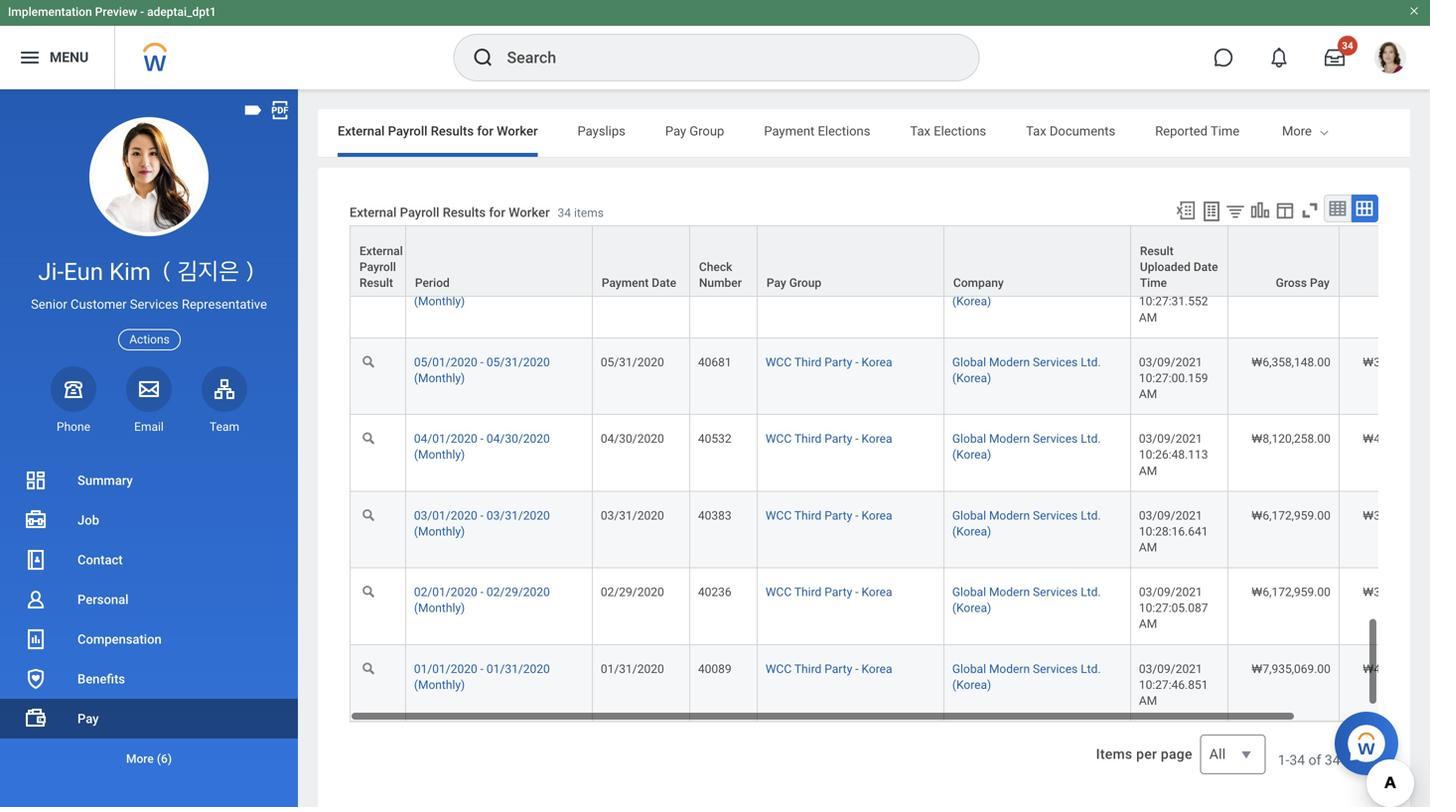Task type: vqa. For each thing, say whether or not it's contained in the screenshot.
FROM element
no



Task type: describe. For each thing, give the bounding box(es) containing it.
01/01/2020 - 01/31/2020 (monthly) link
[[414, 658, 550, 692]]

2 cell from the left
[[593, 185, 690, 262]]

2 04/30/2020 from the left
[[601, 432, 664, 446]]

wcc third party - korea for 40089
[[766, 662, 893, 676]]

global modern services ltd. (korea) for 10:27:00.159
[[953, 356, 1101, 385]]

personal
[[77, 593, 129, 608]]

korea for 40236
[[862, 586, 893, 600]]

actions button
[[118, 329, 181, 350]]

elections for payment elections
[[818, 124, 871, 139]]

- inside 05/01/2020 - 05/31/2020 (monthly)
[[480, 356, 484, 369]]

2 05/31/2020 from the left
[[601, 356, 664, 369]]

pay inside "link"
[[77, 712, 99, 727]]

03/09/2021 for 03/09/2021 10:27:05.087 am
[[1139, 586, 1203, 600]]

table image
[[1328, 199, 1348, 219]]

party for 40532
[[825, 432, 853, 446]]

5 cell from the left
[[1229, 185, 1340, 262]]

external payroll result
[[360, 244, 403, 290]]

external for external payroll result
[[360, 244, 403, 258]]

global for 03/09/2021 10:27:05.087 am
[[953, 586, 987, 600]]

40681
[[698, 356, 732, 369]]

(korea) for 10:28:16.641
[[953, 525, 992, 539]]

korea for 40532
[[862, 432, 893, 446]]

representative
[[182, 297, 267, 312]]

of
[[1309, 753, 1322, 769]]

03/09/2021 10:27:46.851 am
[[1139, 662, 1212, 708]]

wcc for 40532
[[766, 432, 792, 446]]

(monthly) for 05/01/2020 - 05/31/2020 (monthly)
[[414, 372, 465, 385]]

- inside 03/01/2020 - 03/31/2020 (monthly)
[[480, 509, 484, 523]]

40532
[[698, 432, 732, 446]]

summary link
[[0, 461, 298, 501]]

am for 03/09/2021 10:28:16.641 am
[[1139, 541, 1158, 555]]

email
[[134, 420, 164, 434]]

tax for tax documents
[[1026, 124, 1047, 139]]

₩6,358,148.00 for 03/09/2021 10:27:31.552 am
[[1252, 279, 1331, 293]]

06/01/2020
[[414, 279, 478, 293]]

1 cell from the left
[[350, 185, 406, 262]]

(korea) for 10:29:19.788
[[953, 218, 992, 232]]

global for 03/09/2021 10:26:48.113 am
[[953, 432, 987, 446]]

profile logan mcneil image
[[1375, 42, 1407, 78]]

am for 03/09/2021 10:27:05.087 am
[[1139, 618, 1158, 632]]

- inside 01/01/2020 - 01/31/2020 (monthly)
[[480, 662, 484, 676]]

row containing 05/01/2020 - 05/31/2020 (monthly)
[[350, 339, 1431, 415]]

preview
[[95, 5, 137, 19]]

03/09/2021 10:27:00.159 am
[[1139, 356, 1212, 401]]

tab list containing external payroll results for worker
[[318, 109, 1411, 157]]

third for 40089
[[795, 662, 822, 676]]

third for 40532
[[795, 432, 822, 446]]

am for 03/09/2021 10:26:48.113 am
[[1139, 464, 1158, 478]]

40236
[[698, 586, 732, 600]]

row containing 04/01/2020 - 04/30/2020 (monthly)
[[350, 415, 1431, 492]]

01/01/2020
[[414, 662, 478, 676]]

company button
[[945, 227, 1130, 296]]

（김지은）
[[157, 258, 260, 286]]

modern for 03/09/2021 10:27:05.087 am
[[989, 586, 1030, 600]]

korea for 40383
[[862, 509, 893, 523]]

pay image
[[24, 707, 48, 731]]

navigation pane region
[[0, 89, 298, 808]]

customer
[[71, 297, 127, 312]]

- inside 04/01/2020 - 04/30/2020 (monthly)
[[480, 432, 484, 446]]

costing
[[1280, 124, 1324, 139]]

34 right of
[[1325, 753, 1341, 769]]

modern for 03/09/2021 10:27:00.159 am
[[989, 356, 1030, 369]]

summary image
[[24, 469, 48, 493]]

40089
[[698, 662, 732, 676]]

number
[[699, 276, 742, 290]]

services for 40681
[[1033, 356, 1078, 369]]

payment for payment date
[[602, 276, 649, 290]]

₩3,609,890.1 for 03/09/2021 10:28:16.641 am
[[1363, 509, 1431, 523]]

- inside the menu banner
[[140, 5, 144, 19]]

1 third from the top
[[795, 279, 822, 293]]

ji-
[[38, 258, 64, 286]]

2 01/31/2020 from the left
[[601, 662, 664, 676]]

10:27:46.851
[[1139, 678, 1209, 692]]

external payroll result button
[[351, 227, 405, 296]]

services for 40830
[[1033, 279, 1078, 293]]

menu
[[50, 49, 89, 66]]

am for 03/09/2021 10:27:46.851 am
[[1139, 694, 1158, 708]]

team
[[210, 420, 239, 434]]

03/09/2021 10:29:19.788 am
[[1139, 202, 1212, 248]]

1 wcc from the top
[[766, 279, 792, 293]]

implementation
[[8, 5, 92, 19]]

email button
[[126, 366, 172, 435]]

personal link
[[0, 580, 298, 620]]

global modern services ltd. (korea) link for 10:28:16.641
[[953, 505, 1101, 539]]

ltd. for 03/09/2021 10:26:48.113 am
[[1081, 432, 1101, 446]]

time inside result uploaded date time
[[1140, 276, 1167, 290]]

₩6,172,959.00 for 03/09/2021 10:27:05.087 am
[[1252, 586, 1331, 600]]

more (6) button
[[0, 739, 298, 779]]

05/01/2020 - 05/31/2020 (monthly)
[[414, 356, 550, 385]]

export to worksheets image
[[1200, 200, 1224, 224]]

pay group inside popup button
[[767, 276, 822, 290]]

1-34 of 34 items
[[1278, 753, 1379, 769]]

40830
[[698, 279, 732, 293]]

payment elections
[[764, 124, 871, 139]]

global modern services ltd. (korea) link for 10:26:48.113
[[953, 428, 1101, 462]]

global for 03/09/2021 10:27:46.851 am
[[953, 662, 987, 676]]

wcc third party - korea for 40681
[[766, 356, 893, 369]]

compensation link
[[0, 620, 298, 660]]

03/09/2021 for 03/09/2021 10:28:16.641 am
[[1139, 509, 1203, 523]]

for for external payroll results for worker 34 items
[[489, 205, 506, 220]]

modern for 03/09/2021 10:27:46.851 am
[[989, 662, 1030, 676]]

05/31/2020 inside 05/01/2020 - 05/31/2020 (monthly)
[[487, 356, 550, 369]]

ltd. for 03/09/2021 10:27:00.159 am
[[1081, 356, 1101, 369]]

payment date
[[602, 276, 677, 290]]

(monthly) for 06/01/2020 - 06/30/2020 (monthly)
[[414, 295, 465, 309]]

period button
[[406, 227, 592, 296]]

tax elections
[[910, 124, 987, 139]]

₩6,172,959.00 for 03/09/2021 10:28:16.641 am
[[1252, 509, 1331, 523]]

global modern services ltd. (korea) link for 10:29:19.788
[[953, 198, 1101, 232]]

contact
[[77, 553, 123, 568]]

team link
[[202, 366, 247, 435]]

senior customer services representative
[[31, 297, 267, 312]]

3 cell from the left
[[690, 185, 758, 262]]

allocations
[[1327, 124, 1391, 139]]

adeptai_dpt1
[[147, 5, 216, 19]]

for for external payroll results for worker
[[477, 124, 494, 139]]

view team image
[[213, 377, 236, 401]]

(monthly) for 01/01/2020 - 01/31/2020 (monthly)
[[414, 678, 465, 692]]

company
[[954, 276, 1004, 290]]

₩7,935,069.00
[[1252, 662, 1331, 676]]

ltd. for 03/09/2021 10:27:46.851 am
[[1081, 662, 1101, 676]]

2 06/30/2020 from the left
[[601, 279, 664, 293]]

wcc third party - korea link for 40383
[[766, 505, 893, 523]]

05/01/2020 - 05/31/2020 (monthly) link
[[414, 352, 550, 385]]

row containing 03/01/2020 - 03/31/2020 (monthly)
[[350, 492, 1431, 569]]

06/30/2020 inside 06/01/2020 - 06/30/2020 (monthly)
[[487, 279, 550, 293]]

wcc for 40383
[[766, 509, 792, 523]]

wcc third party - korea link for 40532
[[766, 428, 893, 446]]

05/01/2020
[[414, 356, 478, 369]]

contact link
[[0, 540, 298, 580]]

₩6,358,148.00 for 03/09/2021 10:27:00.159 am
[[1252, 356, 1331, 369]]

global modern services ltd. (korea) for 10:29:19.788
[[953, 202, 1101, 232]]

34 inside external payroll results for worker 34 items
[[558, 206, 571, 220]]

ltd. for 03/09/2021 10:29:19.788 am
[[1081, 202, 1101, 216]]

compensation
[[77, 632, 162, 647]]

03/09/2021 for 03/09/2021 10:27:31.552 am
[[1139, 279, 1203, 293]]

third for 40383
[[795, 509, 822, 523]]

per
[[1137, 747, 1158, 763]]

menu button
[[0, 26, 114, 89]]

result inside external payroll result
[[360, 276, 393, 290]]

external for external payroll results for worker 34 items
[[350, 205, 397, 220]]

global modern services ltd. (korea) for 10:27:46.851
[[953, 662, 1101, 692]]

services for 40236
[[1033, 586, 1078, 600]]

ltd. for 03/09/2021 10:28:16.641 am
[[1081, 509, 1101, 523]]

external payroll results for worker
[[338, 124, 538, 139]]

ltd. for 03/09/2021 10:27:31.552 am
[[1081, 279, 1101, 293]]

₩8,120,258.00
[[1252, 432, 1331, 446]]

wcc third party - korea for 40383
[[766, 509, 893, 523]]

- inside 02/01/2020 - 02/29/2020 (monthly)
[[480, 586, 484, 600]]

benefits image
[[24, 668, 48, 691]]

wcc third party - korea for 40236
[[766, 586, 893, 600]]

job
[[77, 513, 99, 528]]

10:27:00.159
[[1139, 372, 1209, 385]]

03/09/2021 10:27:05.087 am
[[1139, 586, 1212, 632]]

date inside popup button
[[652, 276, 677, 290]]

(monthly) for 07/01/2020 - 07/31/2020 (monthly)
[[414, 218, 465, 232]]

03/09/2021 for 03/09/2021 10:26:48.113 am
[[1139, 432, 1203, 446]]

01/01/2020 - 01/31/2020 (monthly)
[[414, 662, 550, 692]]

uploaded
[[1140, 260, 1191, 274]]

payment for payment elections
[[764, 124, 815, 139]]

result uploaded date time
[[1140, 244, 1219, 290]]

global modern services ltd. (korea) for 10:27:31.552
[[953, 279, 1101, 309]]

global modern services ltd. (korea) for 10:26:48.113
[[953, 432, 1101, 462]]

services for 40089
[[1033, 662, 1078, 676]]

items inside status
[[1344, 753, 1379, 769]]

wcc for 40089
[[766, 662, 792, 676]]

₩3,718,186.7 for 03/09/2021 10:27:00.159 am
[[1363, 356, 1431, 369]]

search image
[[471, 46, 495, 70]]

02/01/2020 - 02/29/2020 (monthly)
[[414, 586, 550, 616]]

10:28:16.641
[[1139, 525, 1209, 539]]

payment date button
[[593, 227, 689, 296]]

services inside navigation pane region
[[130, 297, 179, 312]]

03/09/2021 for 03/09/2021 10:27:46.851 am
[[1139, 662, 1203, 676]]

documents
[[1050, 124, 1116, 139]]

summary
[[77, 473, 133, 488]]

pa
[[1422, 276, 1431, 290]]



Task type: locate. For each thing, give the bounding box(es) containing it.
more left allocations
[[1283, 124, 1312, 139]]

reported
[[1156, 124, 1208, 139]]

1 03/31/2020 from the left
[[487, 509, 550, 523]]

1 korea from the top
[[862, 279, 893, 293]]

global modern services ltd. (korea) link for 10:27:46.851
[[953, 658, 1101, 692]]

(monthly) for 03/01/2020 - 03/31/2020 (monthly)
[[414, 525, 465, 539]]

3 wcc third party - korea from the top
[[766, 432, 893, 446]]

1 horizontal spatial group
[[790, 276, 822, 290]]

03/09/2021 inside 03/09/2021 10:27:05.087 am
[[1139, 586, 1203, 600]]

5 wcc from the top
[[766, 586, 792, 600]]

01/31/2020 inside 01/01/2020 - 01/31/2020 (monthly)
[[487, 662, 550, 676]]

results up 07/01/2020
[[431, 124, 474, 139]]

4 cell from the left
[[758, 185, 945, 262]]

check number button
[[690, 227, 757, 296]]

am for 03/09/2021 10:27:00.159 am
[[1139, 387, 1158, 401]]

am down 10:27:31.552
[[1139, 311, 1158, 325]]

02/01/2020
[[414, 586, 478, 600]]

pay inside popup button
[[767, 276, 787, 290]]

notifications large image
[[1270, 48, 1290, 68]]

gross
[[1276, 276, 1307, 290]]

tax documents
[[1026, 124, 1116, 139]]

8 row from the top
[[350, 646, 1431, 722]]

03/09/2021 inside "03/09/2021 10:26:48.113 am"
[[1139, 432, 1203, 446]]

list
[[0, 461, 298, 779]]

1 horizontal spatial result
[[1140, 244, 1174, 258]]

more left (6)
[[126, 753, 154, 766]]

07/31/2020
[[487, 202, 550, 216]]

5 global modern services ltd. (korea) from the top
[[953, 509, 1101, 539]]

time down uploaded at the top right of the page
[[1140, 276, 1167, 290]]

₩6,172,959.00 up ₩7,935,069.00
[[1252, 586, 1331, 600]]

third right 40383
[[795, 509, 822, 523]]

₩3,718,186.7 for 03/09/2021 10:27:31.552 am
[[1363, 279, 1431, 293]]

job image
[[24, 509, 48, 532]]

₩4,740,210.5
[[1363, 432, 1431, 446]]

time right reported on the top right of the page
[[1211, 124, 1240, 139]]

0 horizontal spatial more
[[126, 753, 154, 766]]

wcc third party - korea link
[[766, 275, 893, 293], [766, 352, 893, 369], [766, 428, 893, 446], [766, 505, 893, 523], [766, 582, 893, 600], [766, 658, 893, 676]]

results left 07/31/2020
[[443, 205, 486, 220]]

₩3,718,186.7 down expand table image
[[1363, 279, 1431, 293]]

0 vertical spatial ₩6,172,959.00
[[1252, 509, 1331, 523]]

am inside the 03/09/2021 10:29:19.788 am
[[1139, 234, 1158, 248]]

1 horizontal spatial pay group
[[767, 276, 822, 290]]

4 (korea) from the top
[[953, 448, 992, 462]]

03/09/2021 up 10:26:48.113
[[1139, 432, 1203, 446]]

2 ₩3,609,890.1 from the top
[[1363, 586, 1431, 600]]

payslips
[[578, 124, 626, 139]]

(monthly) inside 02/01/2020 - 02/29/2020 (monthly)
[[414, 602, 465, 616]]

0 horizontal spatial 02/29/2020
[[487, 586, 550, 600]]

2 ₩6,172,959.00 from the top
[[1252, 586, 1331, 600]]

0 vertical spatial items
[[574, 206, 604, 220]]

5 third from the top
[[795, 586, 822, 600]]

global modern services ltd. (korea) link for 10:27:05.087
[[953, 582, 1101, 616]]

1 horizontal spatial elections
[[934, 124, 987, 139]]

elections for tax elections
[[934, 124, 987, 139]]

pay right 'payslips'
[[665, 124, 687, 139]]

pay down benefits
[[77, 712, 99, 727]]

4 wcc from the top
[[766, 509, 792, 523]]

03/31/2020 right 03/01/2020
[[487, 509, 550, 523]]

34 left profile logan mcneil image
[[1342, 40, 1354, 52]]

senior
[[31, 297, 67, 312]]

3 ltd. from the top
[[1081, 356, 1101, 369]]

elections
[[818, 124, 871, 139], [934, 124, 987, 139]]

2 elections from the left
[[934, 124, 987, 139]]

1 vertical spatial for
[[489, 205, 506, 220]]

payroll for external payroll results for worker
[[388, 124, 428, 139]]

1 horizontal spatial 05/31/2020
[[601, 356, 664, 369]]

02/01/2020 - 02/29/2020 (monthly) link
[[414, 582, 550, 616]]

party for 40089
[[825, 662, 853, 676]]

(monthly) inside 01/01/2020 - 01/31/2020 (monthly)
[[414, 678, 465, 692]]

more for more (6)
[[126, 753, 154, 766]]

03/31/2020 inside 03/01/2020 - 03/31/2020 (monthly)
[[487, 509, 550, 523]]

ltd. for 03/09/2021 10:27:05.087 am
[[1081, 586, 1101, 600]]

1 horizontal spatial date
[[1194, 260, 1219, 274]]

2 03/09/2021 from the top
[[1139, 279, 1203, 293]]

6 wcc third party - korea from the top
[[766, 662, 893, 676]]

result left period
[[360, 276, 393, 290]]

(monthly) down 06/01/2020
[[414, 295, 465, 309]]

- inside 06/01/2020 - 06/30/2020 (monthly)
[[480, 279, 484, 293]]

1 vertical spatial ₩6,358,148.00
[[1252, 356, 1331, 369]]

wcc for 40236
[[766, 586, 792, 600]]

1 vertical spatial date
[[652, 276, 677, 290]]

₩3,609,890.1 for 03/09/2021 10:27:05.087 am
[[1363, 586, 1431, 600]]

3 modern from the top
[[989, 356, 1030, 369]]

1 (monthly) from the top
[[414, 218, 465, 232]]

01/31/2020 right 01/01/2020
[[487, 662, 550, 676]]

items right 07/31/2020
[[574, 206, 604, 220]]

4 ltd. from the top
[[1081, 432, 1101, 446]]

1 vertical spatial more
[[126, 753, 154, 766]]

(korea) for 10:27:00.159
[[953, 372, 992, 385]]

third right 40532
[[795, 432, 822, 446]]

date inside result uploaded date time
[[1194, 260, 1219, 274]]

5 modern from the top
[[989, 509, 1030, 523]]

ltd. up company popup button
[[1081, 202, 1101, 216]]

1 row from the top
[[350, 185, 1431, 262]]

03/09/2021 inside 03/09/2021 10:27:46.851 am
[[1139, 662, 1203, 676]]

net pa button
[[1340, 227, 1431, 296]]

01/31/2020 left 40089
[[601, 662, 664, 676]]

1 vertical spatial pay group
[[767, 276, 822, 290]]

06/30/2020 left 40830 on the top
[[601, 279, 664, 293]]

03/09/2021 inside the 03/09/2021 10:29:19.788 am
[[1139, 202, 1203, 216]]

mail image
[[137, 377, 161, 401]]

for down search image
[[477, 124, 494, 139]]

03/09/2021
[[1139, 202, 1203, 216], [1139, 279, 1203, 293], [1139, 356, 1203, 369], [1139, 432, 1203, 446], [1139, 509, 1203, 523], [1139, 586, 1203, 600], [1139, 662, 1203, 676]]

third right 40681
[[795, 356, 822, 369]]

1 horizontal spatial tax
[[1026, 124, 1047, 139]]

1 vertical spatial payroll
[[400, 205, 440, 220]]

1 06/30/2020 from the left
[[487, 279, 550, 293]]

(monthly) down 04/01/2020
[[414, 448, 465, 462]]

(monthly) down 03/01/2020
[[414, 525, 465, 539]]

0 horizontal spatial 04/30/2020
[[487, 432, 550, 446]]

global modern services ltd. (korea) link for 10:27:00.159
[[953, 352, 1101, 385]]

0 horizontal spatial elections
[[818, 124, 871, 139]]

results
[[431, 124, 474, 139], [443, 205, 486, 220]]

2 global modern services ltd. (korea) link from the top
[[953, 275, 1101, 309]]

0 vertical spatial ₩3,609,890.1
[[1363, 509, 1431, 523]]

1 vertical spatial payment
[[602, 276, 649, 290]]

03/09/2021 up "10:27:46.851" on the right of page
[[1139, 662, 1203, 676]]

row containing 06/01/2020 - 06/30/2020 (monthly)
[[350, 262, 1431, 339]]

row containing 07/01/2020 - 07/31/2020 (monthly)
[[350, 185, 1431, 262]]

Search Workday  search field
[[507, 36, 938, 79]]

6 global modern services ltd. (korea) link from the top
[[953, 582, 1101, 616]]

40383
[[698, 509, 732, 523]]

0 horizontal spatial date
[[652, 276, 677, 290]]

row containing 02/01/2020 - 02/29/2020 (monthly)
[[350, 569, 1431, 646]]

am down 10:27:05.087
[[1139, 618, 1158, 632]]

03/09/2021 inside the 03/09/2021 10:27:31.552 am
[[1139, 279, 1203, 293]]

0 horizontal spatial pay group
[[665, 124, 725, 139]]

0 horizontal spatial group
[[690, 124, 725, 139]]

03/09/2021 10:27:31.552 am
[[1139, 279, 1212, 325]]

₩3,609,890.1 up ₩4,631,913.9
[[1363, 586, 1431, 600]]

tax
[[910, 124, 931, 139], [1026, 124, 1047, 139]]

03/31/2020 left 40383
[[601, 509, 664, 523]]

02/29/2020
[[487, 586, 550, 600], [601, 586, 664, 600]]

0 vertical spatial external
[[338, 124, 385, 139]]

1 horizontal spatial 02/29/2020
[[601, 586, 664, 600]]

1 wcc third party - korea link from the top
[[766, 275, 893, 293]]

ltd. left 03/09/2021 10:27:05.087 am at the right
[[1081, 586, 1101, 600]]

4 korea from the top
[[862, 509, 893, 523]]

am inside "03/09/2021 10:26:48.113 am"
[[1139, 464, 1158, 478]]

group right check number popup button at the top
[[790, 276, 822, 290]]

7 (monthly) from the top
[[414, 678, 465, 692]]

wcc third party - korea link for 40089
[[766, 658, 893, 676]]

result up uploaded at the top right of the page
[[1140, 244, 1174, 258]]

2 ltd. from the top
[[1081, 279, 1101, 293]]

03/01/2020
[[414, 509, 478, 523]]

03/09/2021 up 10:28:16.641 at the bottom right
[[1139, 509, 1203, 523]]

view worker - expand/collapse chart image
[[1250, 200, 1272, 222]]

4 wcc third party - korea from the top
[[766, 509, 893, 523]]

ji-eun kim （김지은）
[[38, 258, 260, 286]]

items per page element
[[1094, 723, 1266, 787]]

party for 40383
[[825, 509, 853, 523]]

(monthly)
[[414, 218, 465, 232], [414, 295, 465, 309], [414, 372, 465, 385], [414, 448, 465, 462], [414, 525, 465, 539], [414, 602, 465, 616], [414, 678, 465, 692]]

01/31/2020
[[487, 662, 550, 676], [601, 662, 664, 676]]

04/30/2020 inside 04/01/2020 - 04/30/2020 (monthly)
[[487, 432, 550, 446]]

0 horizontal spatial 03/31/2020
[[487, 509, 550, 523]]

items right of
[[1344, 753, 1379, 769]]

1 horizontal spatial 03/31/2020
[[601, 509, 664, 523]]

0 vertical spatial date
[[1194, 260, 1219, 274]]

tab list
[[318, 109, 1411, 157]]

1 vertical spatial group
[[790, 276, 822, 290]]

4 party from the top
[[825, 509, 853, 523]]

export to excel image
[[1175, 200, 1197, 222]]

payment inside popup button
[[602, 276, 649, 290]]

1 vertical spatial items
[[1344, 753, 1379, 769]]

34 right 07/31/2020
[[558, 206, 571, 220]]

ltd. left the 03/09/2021 10:27:31.552 am
[[1081, 279, 1101, 293]]

7 am from the top
[[1139, 694, 1158, 708]]

1 vertical spatial external
[[350, 205, 397, 220]]

gross pay button
[[1229, 227, 1339, 296]]

worker inside 'tab list'
[[497, 124, 538, 139]]

1 horizontal spatial payment
[[764, 124, 815, 139]]

date right uploaded at the top right of the page
[[1194, 260, 1219, 274]]

10:29:19.788
[[1139, 218, 1209, 232]]

0 horizontal spatial payment
[[602, 276, 649, 290]]

personal image
[[24, 588, 48, 612]]

benefits
[[77, 672, 125, 687]]

5 wcc third party - korea from the top
[[766, 586, 893, 600]]

4 modern from the top
[[989, 432, 1030, 446]]

am inside 03/09/2021 10:27:46.851 am
[[1139, 694, 1158, 708]]

2 ₩3,718,186.7 from the top
[[1363, 356, 1431, 369]]

global modern services ltd. (korea)
[[953, 202, 1101, 232], [953, 279, 1101, 309], [953, 356, 1101, 385], [953, 432, 1101, 462], [953, 509, 1101, 539], [953, 586, 1101, 616], [953, 662, 1101, 692]]

select to filter grid data image
[[1225, 201, 1247, 222]]

5 korea from the top
[[862, 586, 893, 600]]

(monthly) inside 06/01/2020 - 06/30/2020 (monthly)
[[414, 295, 465, 309]]

0 vertical spatial result
[[1140, 244, 1174, 258]]

0 horizontal spatial items
[[574, 206, 604, 220]]

group inside popup button
[[790, 276, 822, 290]]

04/01/2020
[[414, 432, 478, 446]]

global modern services ltd. (korea) for 10:28:16.641
[[953, 509, 1101, 539]]

phone image
[[60, 377, 87, 401]]

close environment banner image
[[1409, 5, 1421, 17]]

3 party from the top
[[825, 432, 853, 446]]

1 vertical spatial time
[[1140, 276, 1167, 290]]

1 horizontal spatial more
[[1283, 124, 1312, 139]]

for
[[477, 124, 494, 139], [489, 205, 506, 220]]

07/01/2020
[[414, 202, 478, 216]]

04/30/2020 right 04/01/2020
[[487, 432, 550, 446]]

7 03/09/2021 from the top
[[1139, 662, 1203, 676]]

external inside 'tab list'
[[338, 124, 385, 139]]

0 horizontal spatial tax
[[910, 124, 931, 139]]

7 global from the top
[[953, 662, 987, 676]]

costing allocations
[[1280, 124, 1391, 139]]

₩4,631,913.9
[[1363, 662, 1431, 676]]

pay group right number
[[767, 276, 822, 290]]

34 button
[[1313, 36, 1358, 79]]

party for 40681
[[825, 356, 853, 369]]

phone ji-eun kim （김지은） element
[[51, 419, 96, 435]]

kim
[[109, 258, 151, 286]]

₩3,609,890.1
[[1363, 509, 1431, 523], [1363, 586, 1431, 600]]

5 global from the top
[[953, 509, 987, 523]]

external payroll results for worker 34 items
[[350, 205, 604, 220]]

3 global modern services ltd. (korea) link from the top
[[953, 352, 1101, 385]]

result inside result uploaded date time
[[1140, 244, 1174, 258]]

net
[[1400, 276, 1419, 290]]

(monthly) down 07/01/2020
[[414, 218, 465, 232]]

0 vertical spatial payroll
[[388, 124, 428, 139]]

global modern services ltd. (korea) for 10:27:05.087
[[953, 586, 1101, 616]]

3 (monthly) from the top
[[414, 372, 465, 385]]

2 global from the top
[[953, 279, 987, 293]]

period
[[415, 276, 450, 290]]

02/29/2020 left 40236
[[601, 586, 664, 600]]

4 am from the top
[[1139, 464, 1158, 478]]

wcc right 40383
[[766, 509, 792, 523]]

wcc right 40532
[[766, 432, 792, 446]]

7 global modern services ltd. (korea) link from the top
[[953, 658, 1101, 692]]

3 global modern services ltd. (korea) from the top
[[953, 356, 1101, 385]]

0 vertical spatial worker
[[497, 124, 538, 139]]

(monthly) inside 05/01/2020 - 05/31/2020 (monthly)
[[414, 372, 465, 385]]

₩3,609,890.1 down ₩4,740,210.5
[[1363, 509, 1431, 523]]

third for 40681
[[795, 356, 822, 369]]

03/09/2021 inside 03/09/2021 10:27:00.159 am
[[1139, 356, 1203, 369]]

03/09/2021 10:28:16.641 am
[[1139, 509, 1212, 555]]

0 horizontal spatial time
[[1140, 276, 1167, 290]]

03/09/2021 10:26:48.113 am
[[1139, 432, 1212, 478]]

compensation image
[[24, 628, 48, 652]]

7 ltd. from the top
[[1081, 662, 1101, 676]]

worker up 07/31/2020
[[497, 124, 538, 139]]

0 vertical spatial time
[[1211, 124, 1240, 139]]

2 02/29/2020 from the left
[[601, 586, 664, 600]]

1 ₩6,172,959.00 from the top
[[1252, 509, 1331, 523]]

page
[[1161, 747, 1193, 763]]

6 (monthly) from the top
[[414, 602, 465, 616]]

phone button
[[51, 366, 96, 435]]

4 wcc third party - korea link from the top
[[766, 505, 893, 523]]

global for 03/09/2021 10:28:16.641 am
[[953, 509, 987, 523]]

global modern services ltd. (korea) link for 10:27:31.552
[[953, 275, 1101, 309]]

06/30/2020 right 06/01/2020
[[487, 279, 550, 293]]

ltd. left 03/09/2021 10:27:46.851 am
[[1081, 662, 1101, 676]]

third
[[795, 279, 822, 293], [795, 356, 822, 369], [795, 432, 822, 446], [795, 509, 822, 523], [795, 586, 822, 600], [795, 662, 822, 676]]

team ji-eun kim （김지은） element
[[202, 419, 247, 435]]

external inside popup button
[[360, 244, 403, 258]]

0 vertical spatial group
[[690, 124, 725, 139]]

06/01/2020 - 06/30/2020 (monthly)
[[414, 279, 550, 309]]

for up period popup button
[[489, 205, 506, 220]]

reported time
[[1156, 124, 1240, 139]]

1 vertical spatial ₩6,172,959.00
[[1252, 586, 1331, 600]]

pay right gross
[[1310, 276, 1330, 290]]

04/01/2020 - 04/30/2020 (monthly)
[[414, 432, 550, 462]]

items
[[1096, 747, 1133, 763]]

(korea) for 10:27:05.087
[[953, 602, 992, 616]]

1-
[[1278, 753, 1290, 769]]

1 party from the top
[[825, 279, 853, 293]]

email ji-eun kim （김지은） element
[[126, 419, 172, 435]]

5 party from the top
[[825, 586, 853, 600]]

2 (korea) from the top
[[953, 295, 992, 309]]

am down "10:27:46.851" on the right of page
[[1139, 694, 1158, 708]]

2 party from the top
[[825, 356, 853, 369]]

third right number
[[795, 279, 822, 293]]

₩6,358,148.00 down click to view/edit grid preferences icon
[[1252, 279, 1331, 293]]

worker up period popup button
[[509, 205, 550, 220]]

(monthly) down 01/01/2020
[[414, 678, 465, 692]]

3 (korea) from the top
[[953, 372, 992, 385]]

wcc third party - korea
[[766, 279, 893, 293], [766, 356, 893, 369], [766, 432, 893, 446], [766, 509, 893, 523], [766, 586, 893, 600], [766, 662, 893, 676]]

6 global from the top
[[953, 586, 987, 600]]

am inside 03/09/2021 10:27:05.087 am
[[1139, 618, 1158, 632]]

04/01/2020 - 04/30/2020 (monthly) link
[[414, 428, 550, 462]]

more inside dropdown button
[[126, 753, 154, 766]]

row containing external payroll result
[[350, 226, 1431, 297]]

1 04/30/2020 from the left
[[487, 432, 550, 446]]

₩6,172,959.00 down ₩8,120,258.00
[[1252, 509, 1331, 523]]

(monthly) inside 03/01/2020 - 03/31/2020 (monthly)
[[414, 525, 465, 539]]

third right 40089
[[795, 662, 822, 676]]

pay group inside 'tab list'
[[665, 124, 725, 139]]

modern for 03/09/2021 10:26:48.113 am
[[989, 432, 1030, 446]]

₩3,718,186.7 up ₩4,740,210.5
[[1363, 356, 1431, 369]]

am inside 03/09/2021 10:28:16.641 am
[[1139, 541, 1158, 555]]

3 am from the top
[[1139, 387, 1158, 401]]

results inside 'tab list'
[[431, 124, 474, 139]]

(monthly) down "02/01/2020"
[[414, 602, 465, 616]]

6 wcc third party - korea link from the top
[[766, 658, 893, 676]]

0 vertical spatial pay group
[[665, 124, 725, 139]]

click to view/edit grid preferences image
[[1275, 200, 1296, 222]]

third for 40236
[[795, 586, 822, 600]]

results for external payroll results for worker 34 items
[[443, 205, 486, 220]]

menu banner
[[0, 0, 1431, 89]]

03/09/2021 inside 03/09/2021 10:28:16.641 am
[[1139, 509, 1203, 523]]

pay group down search workday search box
[[665, 124, 725, 139]]

am for 03/09/2021 10:29:19.788 am
[[1139, 234, 1158, 248]]

2 vertical spatial payroll
[[360, 260, 396, 274]]

third right 40236
[[795, 586, 822, 600]]

am inside the 03/09/2021 10:27:31.552 am
[[1139, 311, 1158, 325]]

worker for external payroll results for worker
[[497, 124, 538, 139]]

(monthly) down 05/01/2020
[[414, 372, 465, 385]]

1 03/09/2021 from the top
[[1139, 202, 1203, 216]]

4 row from the top
[[350, 339, 1431, 415]]

6 (korea) from the top
[[953, 602, 992, 616]]

0 horizontal spatial 01/31/2020
[[487, 662, 550, 676]]

pay group button
[[758, 227, 944, 296]]

row containing 01/01/2020 - 01/31/2020 (monthly)
[[350, 646, 1431, 722]]

am down 10:27:00.159 at right top
[[1139, 387, 1158, 401]]

3 third from the top
[[795, 432, 822, 446]]

time inside 'tab list'
[[1211, 124, 1240, 139]]

global for 03/09/2021 10:27:00.159 am
[[953, 356, 987, 369]]

payment
[[764, 124, 815, 139], [602, 276, 649, 290]]

1 vertical spatial ₩3,718,186.7
[[1363, 356, 1431, 369]]

pay right number
[[767, 276, 787, 290]]

5 ltd. from the top
[[1081, 509, 1101, 523]]

check number
[[699, 260, 742, 290]]

03/09/2021 for 03/09/2021 10:29:19.788 am
[[1139, 202, 1203, 216]]

group inside 'tab list'
[[690, 124, 725, 139]]

2 third from the top
[[795, 356, 822, 369]]

03/09/2021 up "10:29:19.788"
[[1139, 202, 1203, 216]]

1 ₩3,609,890.1 from the top
[[1363, 509, 1431, 523]]

2 ₩6,358,148.00 from the top
[[1252, 356, 1331, 369]]

(monthly) inside 07/01/2020 - 07/31/2020 (monthly)
[[414, 218, 465, 232]]

result
[[1140, 244, 1174, 258], [360, 276, 393, 290]]

-
[[140, 5, 144, 19], [480, 202, 484, 216], [480, 279, 484, 293], [856, 279, 859, 293], [480, 356, 484, 369], [856, 356, 859, 369], [480, 432, 484, 446], [856, 432, 859, 446], [480, 509, 484, 523], [856, 509, 859, 523], [480, 586, 484, 600], [856, 586, 859, 600], [480, 662, 484, 676], [856, 662, 859, 676]]

ltd. left 03/09/2021 10:28:16.641 am
[[1081, 509, 1101, 523]]

2 modern from the top
[[989, 279, 1030, 293]]

5 row from the top
[[350, 415, 1431, 492]]

tag image
[[242, 99, 264, 121]]

0 vertical spatial ₩6,358,148.00
[[1252, 279, 1331, 293]]

items inside external payroll results for worker 34 items
[[574, 206, 604, 220]]

1 horizontal spatial 06/30/2020
[[601, 279, 664, 293]]

1 horizontal spatial time
[[1211, 124, 1240, 139]]

korea for 40089
[[862, 662, 893, 676]]

am down 10:26:48.113
[[1139, 464, 1158, 478]]

0 horizontal spatial 06/30/2020
[[487, 279, 550, 293]]

05/31/2020
[[487, 356, 550, 369], [601, 356, 664, 369]]

ltd. left "03/09/2021 10:26:48.113 am"
[[1081, 432, 1101, 446]]

services for 40383
[[1033, 509, 1078, 523]]

03/09/2021 up 10:27:00.159 at right top
[[1139, 356, 1203, 369]]

items per page
[[1096, 747, 1193, 763]]

payment inside 'tab list'
[[764, 124, 815, 139]]

1 horizontal spatial items
[[1344, 753, 1379, 769]]

payroll for external payroll result
[[360, 260, 396, 274]]

6 wcc from the top
[[766, 662, 792, 676]]

2 row from the top
[[350, 226, 1431, 297]]

02/29/2020 right "02/01/2020"
[[487, 586, 550, 600]]

wcc for 40681
[[766, 356, 792, 369]]

external for external payroll results for worker
[[338, 124, 385, 139]]

(korea) for 10:26:48.113
[[953, 448, 992, 462]]

6 cell from the left
[[1340, 185, 1431, 262]]

payroll for external payroll results for worker 34 items
[[400, 205, 440, 220]]

4 03/09/2021 from the top
[[1139, 432, 1203, 446]]

1 ₩3,718,186.7 from the top
[[1363, 279, 1431, 293]]

cell
[[350, 185, 406, 262], [593, 185, 690, 262], [690, 185, 758, 262], [758, 185, 945, 262], [1229, 185, 1340, 262], [1340, 185, 1431, 262]]

1 global modern services ltd. (korea) link from the top
[[953, 198, 1101, 232]]

global for 03/09/2021 10:29:19.788 am
[[953, 202, 987, 216]]

pay inside popup button
[[1310, 276, 1330, 290]]

eun
[[64, 258, 103, 286]]

(6)
[[157, 753, 172, 766]]

phone
[[57, 420, 90, 434]]

wcc right 40236
[[766, 586, 792, 600]]

1-34 of 34 items status
[[1278, 751, 1379, 771]]

1 ltd. from the top
[[1081, 202, 1101, 216]]

payroll
[[388, 124, 428, 139], [400, 205, 440, 220], [360, 260, 396, 274]]

am inside 03/09/2021 10:27:00.159 am
[[1139, 387, 1158, 401]]

pay group
[[665, 124, 725, 139], [767, 276, 822, 290]]

net pa
[[1400, 276, 1431, 290]]

0 vertical spatial for
[[477, 124, 494, 139]]

03/09/2021 up 10:27:31.552
[[1139, 279, 1203, 293]]

list containing summary
[[0, 461, 298, 779]]

0 vertical spatial ₩3,718,186.7
[[1363, 279, 1431, 293]]

6 third from the top
[[795, 662, 822, 676]]

result uploaded date time button
[[1131, 227, 1228, 296]]

5 global modern services ltd. (korea) link from the top
[[953, 505, 1101, 539]]

2 wcc third party - korea link from the top
[[766, 352, 893, 369]]

more for more
[[1283, 124, 1312, 139]]

6 03/09/2021 from the top
[[1139, 586, 1203, 600]]

wcc right 40681
[[766, 356, 792, 369]]

benefits link
[[0, 660, 298, 699]]

modern for 03/09/2021 10:29:19.788 am
[[989, 202, 1030, 216]]

04/30/2020 left 40532
[[601, 432, 664, 446]]

1 horizontal spatial 04/30/2020
[[601, 432, 664, 446]]

6 korea from the top
[[862, 662, 893, 676]]

group down search workday search box
[[690, 124, 725, 139]]

2 03/31/2020 from the left
[[601, 509, 664, 523]]

1 vertical spatial result
[[360, 276, 393, 290]]

tax for tax elections
[[910, 124, 931, 139]]

date left 40830 on the top
[[652, 276, 677, 290]]

03/01/2020 - 03/31/2020 (monthly) link
[[414, 505, 550, 539]]

0 horizontal spatial result
[[360, 276, 393, 290]]

05/31/2020 down payment date
[[601, 356, 664, 369]]

toolbar
[[1166, 195, 1379, 226]]

more (6)
[[126, 753, 172, 766]]

(korea)
[[953, 218, 992, 232], [953, 295, 992, 309], [953, 372, 992, 385], [953, 448, 992, 462], [953, 525, 992, 539], [953, 602, 992, 616], [953, 678, 992, 692]]

wcc third party - korea link for 40681
[[766, 352, 893, 369]]

expand table image
[[1355, 199, 1375, 219]]

05/31/2020 right 05/01/2020
[[487, 356, 550, 369]]

actions
[[129, 333, 170, 347]]

fullscreen image
[[1299, 200, 1321, 222]]

0 vertical spatial payment
[[764, 124, 815, 139]]

worker for external payroll results for worker 34 items
[[509, 205, 550, 220]]

1 vertical spatial ₩3,609,890.1
[[1363, 586, 1431, 600]]

2 vertical spatial external
[[360, 244, 403, 258]]

07/01/2020 - 07/31/2020 (monthly)
[[414, 202, 550, 232]]

34 inside button
[[1342, 40, 1354, 52]]

6 party from the top
[[825, 662, 853, 676]]

am down 10:28:16.641 at the bottom right
[[1139, 541, 1158, 555]]

4 (monthly) from the top
[[414, 448, 465, 462]]

am down "10:29:19.788"
[[1139, 234, 1158, 248]]

0 vertical spatial results
[[431, 124, 474, 139]]

for inside 'tab list'
[[477, 124, 494, 139]]

1 wcc third party - korea from the top
[[766, 279, 893, 293]]

03/09/2021 for 03/09/2021 10:27:00.159 am
[[1139, 356, 1203, 369]]

6 modern from the top
[[989, 586, 1030, 600]]

3 korea from the top
[[862, 432, 893, 446]]

03/09/2021 up 10:27:05.087
[[1139, 586, 1203, 600]]

results for external payroll results for worker
[[431, 124, 474, 139]]

wcc third party - korea for 40532
[[766, 432, 893, 446]]

(monthly) inside 04/01/2020 - 04/30/2020 (monthly)
[[414, 448, 465, 462]]

contact image
[[24, 548, 48, 572]]

payroll inside external payroll result
[[360, 260, 396, 274]]

2 tax from the left
[[1026, 124, 1047, 139]]

1 vertical spatial worker
[[509, 205, 550, 220]]

03/01/2020 - 03/31/2020 (monthly)
[[414, 509, 550, 539]]

(monthly) for 04/01/2020 - 04/30/2020 (monthly)
[[414, 448, 465, 462]]

7 row from the top
[[350, 569, 1431, 646]]

(korea) for 10:27:31.552
[[953, 295, 992, 309]]

07/01/2020 - 07/31/2020 (monthly) link
[[414, 198, 550, 232]]

04/30/2020
[[487, 432, 550, 446], [601, 432, 664, 446]]

justify image
[[18, 46, 42, 70]]

34 left of
[[1290, 753, 1306, 769]]

0 vertical spatial more
[[1283, 124, 1312, 139]]

wcc
[[766, 279, 792, 293], [766, 356, 792, 369], [766, 432, 792, 446], [766, 509, 792, 523], [766, 586, 792, 600], [766, 662, 792, 676]]

1 elections from the left
[[818, 124, 871, 139]]

1 horizontal spatial 01/31/2020
[[601, 662, 664, 676]]

02/29/2020 inside 02/01/2020 - 02/29/2020 (monthly)
[[487, 586, 550, 600]]

wcc right 40089
[[766, 662, 792, 676]]

2 korea from the top
[[862, 356, 893, 369]]

view printable version (pdf) image
[[269, 99, 291, 121]]

ltd. left 03/09/2021 10:27:00.159 am
[[1081, 356, 1101, 369]]

inbox large image
[[1325, 48, 1345, 68]]

1 01/31/2020 from the left
[[487, 662, 550, 676]]

row
[[350, 185, 1431, 262], [350, 226, 1431, 297], [350, 262, 1431, 339], [350, 339, 1431, 415], [350, 415, 1431, 492], [350, 492, 1431, 569], [350, 569, 1431, 646], [350, 646, 1431, 722]]

more (6) button
[[0, 748, 298, 771]]

wcc right number
[[766, 279, 792, 293]]

(korea) for 10:27:46.851
[[953, 678, 992, 692]]

0 horizontal spatial 05/31/2020
[[487, 356, 550, 369]]

1 tax from the left
[[910, 124, 931, 139]]

- inside 07/01/2020 - 07/31/2020 (monthly)
[[480, 202, 484, 216]]

7 global modern services ltd. (korea) from the top
[[953, 662, 1101, 692]]

1 vertical spatial results
[[443, 205, 486, 220]]

services for 40532
[[1033, 432, 1078, 446]]

1 am from the top
[[1139, 234, 1158, 248]]

₩6,358,148.00 up ₩8,120,258.00
[[1252, 356, 1331, 369]]

modern for 03/09/2021 10:27:31.552 am
[[989, 279, 1030, 293]]

06/01/2020 - 06/30/2020 (monthly) link
[[414, 275, 550, 309]]



